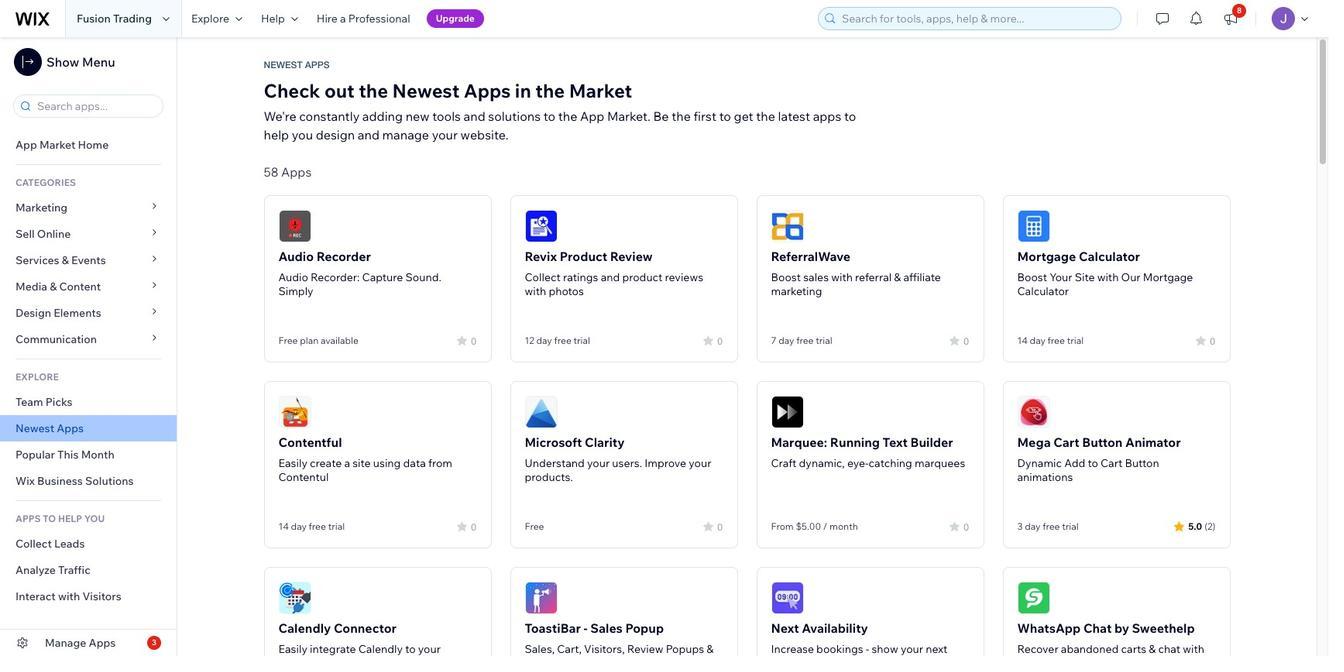 Task type: describe. For each thing, give the bounding box(es) containing it.
design elements link
[[0, 300, 177, 326]]

whatsapp chat by sweethelp logo image
[[1018, 582, 1050, 614]]

12 day free trial
[[525, 335, 590, 346]]

apps up "out"
[[305, 60, 330, 71]]

show menu button
[[14, 48, 115, 76]]

contentful easily create a site using data from contentul
[[279, 435, 453, 484]]

and for collect
[[601, 270, 620, 284]]

be
[[654, 108, 669, 124]]

newest apps inside sidebar element
[[15, 422, 84, 435]]

and for new
[[464, 108, 486, 124]]

1 vertical spatial button
[[1125, 456, 1160, 470]]

help
[[58, 513, 82, 525]]

wix business solutions link
[[0, 468, 177, 494]]

sweethelp
[[1133, 621, 1195, 636]]

next availability logo image
[[771, 582, 804, 614]]

site
[[353, 456, 371, 470]]

mortgage calculator logo image
[[1018, 210, 1050, 243]]

3 for 3
[[152, 638, 157, 648]]

explore
[[191, 12, 229, 26]]

mega
[[1018, 435, 1051, 450]]

menu
[[82, 54, 115, 70]]

referralwave boost sales with referral & affiliate marketing
[[771, 249, 941, 298]]

7 day free trial
[[771, 335, 833, 346]]

content
[[59, 280, 101, 294]]

sidebar element
[[0, 37, 177, 656]]

trading
[[113, 12, 152, 26]]

mega cart button animator dynamic add to cart button animations
[[1018, 435, 1181, 484]]

services & events
[[15, 253, 106, 267]]

tools
[[433, 108, 461, 124]]

0 for marquee: running text builder
[[964, 521, 970, 533]]

add
[[1065, 456, 1086, 470]]

1 audio from the top
[[279, 249, 314, 264]]

marquee: running text builder craft dynamic, eye-catching marquees
[[771, 435, 966, 470]]

understand
[[525, 456, 585, 470]]

clarity
[[585, 435, 625, 450]]

day for cart
[[1025, 521, 1041, 532]]

eye-
[[848, 456, 869, 470]]

newest apps link
[[0, 415, 177, 442]]

fusion trading
[[77, 12, 152, 26]]

app market home
[[15, 138, 109, 152]]

(2)
[[1205, 520, 1216, 532]]

get
[[734, 108, 754, 124]]

with inside revix product review collect ratings and product reviews with photos
[[525, 284, 547, 298]]

sales
[[804, 270, 829, 284]]

collect leads
[[15, 537, 85, 551]]

wix business solutions
[[15, 474, 134, 488]]

apps left in
[[464, 79, 511, 102]]

day for boost
[[779, 335, 795, 346]]

marquees
[[915, 456, 966, 470]]

5.0 (2)
[[1189, 520, 1216, 532]]

mega cart button animator logo image
[[1018, 396, 1050, 429]]

latest
[[778, 108, 811, 124]]

events
[[71, 253, 106, 267]]

the right 'be'
[[672, 108, 691, 124]]

free for product
[[554, 335, 572, 346]]

apps right 58
[[281, 164, 312, 180]]

trial for with
[[816, 335, 833, 346]]

to right apps
[[845, 108, 856, 124]]

categories
[[15, 177, 76, 188]]

trial for animator
[[1063, 521, 1079, 532]]

craft
[[771, 456, 797, 470]]

market inside sidebar element
[[39, 138, 75, 152]]

2 audio from the top
[[279, 270, 308, 284]]

the right the solutions
[[558, 108, 578, 124]]

media
[[15, 280, 47, 294]]

solutions
[[85, 474, 134, 488]]

whatsapp chat by sweethelp
[[1018, 621, 1195, 636]]

-
[[584, 621, 588, 636]]

free for free
[[525, 521, 544, 532]]

0 for contentful
[[471, 521, 477, 533]]

adding
[[363, 108, 403, 124]]

fusion
[[77, 12, 111, 26]]

58 apps
[[264, 164, 312, 180]]

microsoft
[[525, 435, 582, 450]]

check out the newest apps in the market
[[264, 79, 632, 102]]

day for easily
[[291, 521, 307, 532]]

free for boost
[[797, 335, 814, 346]]

show
[[46, 54, 79, 70]]

2 horizontal spatial newest
[[393, 79, 460, 102]]

0 for referralwave
[[964, 335, 970, 347]]

your
[[1050, 270, 1073, 284]]

wix
[[15, 474, 35, 488]]

hire a professional link
[[308, 0, 420, 37]]

collect inside revix product review collect ratings and product reviews with photos
[[525, 270, 561, 284]]

constantly
[[299, 108, 360, 124]]

0 horizontal spatial and
[[358, 127, 380, 143]]

to left get
[[720, 108, 732, 124]]

business
[[37, 474, 83, 488]]

the right in
[[536, 79, 565, 102]]

audio recorder logo image
[[279, 210, 311, 243]]

online
[[37, 227, 71, 241]]

0 for microsoft clarity
[[717, 521, 723, 533]]

design
[[15, 306, 51, 320]]

day for product
[[537, 335, 552, 346]]

0 vertical spatial market
[[569, 79, 632, 102]]

new
[[406, 108, 430, 124]]

7
[[771, 335, 777, 346]]

team picks
[[15, 395, 73, 409]]

whatsapp
[[1018, 621, 1081, 636]]

1 horizontal spatial calculator
[[1079, 249, 1141, 264]]

Search apps... field
[[33, 95, 158, 117]]

popup
[[626, 621, 664, 636]]

dynamic
[[1018, 456, 1062, 470]]

communication
[[15, 332, 99, 346]]

58
[[264, 164, 279, 180]]

free for cart
[[1043, 521, 1060, 532]]

trial for your
[[1068, 335, 1084, 346]]

professional
[[349, 12, 410, 26]]

microsoft clarity logo image
[[525, 396, 558, 429]]

photos
[[549, 284, 584, 298]]

analyze traffic link
[[0, 557, 177, 584]]

trial for a
[[328, 521, 345, 532]]

marquee: running text builder logo image
[[771, 396, 804, 429]]

newest inside sidebar element
[[15, 422, 54, 435]]

14 for contentful
[[279, 521, 289, 532]]

chat
[[1084, 621, 1112, 636]]



Task type: locate. For each thing, give the bounding box(es) containing it.
check
[[264, 79, 320, 102]]

calendly
[[279, 621, 331, 636]]

and right ratings
[[601, 270, 620, 284]]

the
[[359, 79, 388, 102], [536, 79, 565, 102], [558, 108, 578, 124], [672, 108, 691, 124], [756, 108, 776, 124]]

0 vertical spatial audio
[[279, 249, 314, 264]]

day down contentul
[[291, 521, 307, 532]]

0 vertical spatial collect
[[525, 270, 561, 284]]

free down your
[[1048, 335, 1065, 346]]

0 vertical spatial calculator
[[1079, 249, 1141, 264]]

free left the plan
[[279, 335, 298, 346]]

1 horizontal spatial collect
[[525, 270, 561, 284]]

14 for mortgage
[[1018, 335, 1028, 346]]

boost left your
[[1018, 270, 1048, 284]]

apps
[[813, 108, 842, 124]]

0 horizontal spatial boost
[[771, 270, 801, 284]]

popular this month
[[15, 448, 115, 462]]

2 vertical spatial newest
[[15, 422, 54, 435]]

website.
[[461, 127, 509, 143]]

14 day free trial for calculator
[[1018, 335, 1084, 346]]

with left our
[[1098, 270, 1119, 284]]

team
[[15, 395, 43, 409]]

collect down 'revix'
[[525, 270, 561, 284]]

by
[[1115, 621, 1130, 636]]

3 right manage apps
[[152, 638, 157, 648]]

newest up popular
[[15, 422, 54, 435]]

0 horizontal spatial app
[[15, 138, 37, 152]]

capture
[[362, 270, 403, 284]]

next availability
[[771, 621, 869, 636]]

manage apps
[[45, 636, 116, 650]]

we're
[[264, 108, 297, 124]]

3 inside sidebar element
[[152, 638, 157, 648]]

button up add
[[1083, 435, 1123, 450]]

apps to help you
[[15, 513, 105, 525]]

0 horizontal spatial button
[[1083, 435, 1123, 450]]

design elements
[[15, 306, 101, 320]]

marketing link
[[0, 195, 177, 221]]

review
[[610, 249, 653, 264]]

you
[[84, 513, 105, 525]]

with inside mortgage calculator boost your site with our mortgage calculator
[[1098, 270, 1119, 284]]

0 horizontal spatial calculator
[[1018, 284, 1069, 298]]

a left site
[[344, 456, 350, 470]]

ratings
[[563, 270, 599, 284]]

1 boost from the left
[[771, 270, 801, 284]]

day right the 12
[[537, 335, 552, 346]]

newest apps down team picks
[[15, 422, 84, 435]]

dynamic,
[[799, 456, 845, 470]]

0 for mortgage calculator
[[1210, 335, 1216, 347]]

1 horizontal spatial market
[[569, 79, 632, 102]]

0 horizontal spatial 3
[[152, 638, 157, 648]]

first
[[694, 108, 717, 124]]

collect down apps
[[15, 537, 52, 551]]

1 vertical spatial 14
[[279, 521, 289, 532]]

product
[[560, 249, 608, 264]]

14 day free trial down your
[[1018, 335, 1084, 346]]

easily
[[279, 456, 308, 470]]

apps inside newest apps link
[[57, 422, 84, 435]]

trial down contentul
[[328, 521, 345, 532]]

8
[[1238, 5, 1242, 15]]

boost inside mortgage calculator boost your site with our mortgage calculator
[[1018, 270, 1048, 284]]

1 horizontal spatial free
[[525, 521, 544, 532]]

analyze traffic
[[15, 563, 90, 577]]

0 vertical spatial newest
[[264, 60, 303, 71]]

1 horizontal spatial and
[[464, 108, 486, 124]]

1 horizontal spatial newest apps
[[264, 60, 330, 71]]

14 up mega cart button animator logo
[[1018, 335, 1028, 346]]

catching
[[869, 456, 913, 470]]

1 vertical spatial and
[[358, 127, 380, 143]]

with left the photos on the top left of page
[[525, 284, 547, 298]]

1 vertical spatial newest
[[393, 79, 460, 102]]

users.
[[612, 456, 642, 470]]

cart up add
[[1054, 435, 1080, 450]]

1 vertical spatial newest apps
[[15, 422, 84, 435]]

hire a professional
[[317, 12, 410, 26]]

1 horizontal spatial newest
[[264, 60, 303, 71]]

0
[[471, 335, 477, 347], [717, 335, 723, 347], [964, 335, 970, 347], [1210, 335, 1216, 347], [471, 521, 477, 533], [717, 521, 723, 533], [964, 521, 970, 533]]

1 horizontal spatial cart
[[1101, 456, 1123, 470]]

interact with visitors
[[15, 590, 121, 604]]

data
[[403, 456, 426, 470]]

1 horizontal spatial app
[[580, 108, 605, 124]]

3 for 3 day free trial
[[1018, 521, 1023, 532]]

0 vertical spatial 14 day free trial
[[1018, 335, 1084, 346]]

market left home
[[39, 138, 75, 152]]

your inside we're constantly adding new tools and solutions to the app market. be the first to get the latest apps to help you design and manage your website.
[[432, 127, 458, 143]]

& right referral
[[895, 270, 902, 284]]

newest up check
[[264, 60, 303, 71]]

with down "traffic"
[[58, 590, 80, 604]]

1 vertical spatial 14 day free trial
[[279, 521, 345, 532]]

team picks link
[[0, 389, 177, 415]]

mortgage
[[1018, 249, 1077, 264], [1144, 270, 1194, 284]]

trial for collect
[[574, 335, 590, 346]]

communication link
[[0, 326, 177, 353]]

boost left sales
[[771, 270, 801, 284]]

interact
[[15, 590, 56, 604]]

0 horizontal spatial newest apps
[[15, 422, 84, 435]]

referral
[[856, 270, 892, 284]]

1 vertical spatial mortgage
[[1144, 270, 1194, 284]]

analyze
[[15, 563, 56, 577]]

sell
[[15, 227, 35, 241]]

0 for audio recorder
[[471, 335, 477, 347]]

with inside referralwave boost sales with referral & affiliate marketing
[[832, 270, 853, 284]]

a inside the contentful easily create a site using data from contentul
[[344, 456, 350, 470]]

2 boost from the left
[[1018, 270, 1048, 284]]

help
[[264, 127, 289, 143]]

free
[[554, 335, 572, 346], [797, 335, 814, 346], [1048, 335, 1065, 346], [309, 521, 326, 532], [1043, 521, 1060, 532]]

1 vertical spatial cart
[[1101, 456, 1123, 470]]

0 horizontal spatial mortgage
[[1018, 249, 1077, 264]]

from $5.00 / month
[[771, 521, 858, 532]]

app inside app market home link
[[15, 138, 37, 152]]

$5.00
[[796, 521, 822, 532]]

1 vertical spatial calculator
[[1018, 284, 1069, 298]]

create
[[310, 456, 342, 470]]

mortgage up your
[[1018, 249, 1077, 264]]

calculator left site
[[1018, 284, 1069, 298]]

to
[[544, 108, 556, 124], [720, 108, 732, 124], [845, 108, 856, 124], [1088, 456, 1099, 470]]

and down adding
[[358, 127, 380, 143]]

1 horizontal spatial 14 day free trial
[[1018, 335, 1084, 346]]

toastibar - sales popup
[[525, 621, 664, 636]]

cart right add
[[1101, 456, 1123, 470]]

and up 'website.'
[[464, 108, 486, 124]]

2 vertical spatial and
[[601, 270, 620, 284]]

& inside referralwave boost sales with referral & affiliate marketing
[[895, 270, 902, 284]]

toastibar - sales popup logo image
[[525, 582, 558, 614]]

manage
[[382, 127, 429, 143]]

0 vertical spatial button
[[1083, 435, 1123, 450]]

12
[[525, 335, 535, 346]]

& for content
[[50, 280, 57, 294]]

& inside services & events link
[[62, 253, 69, 267]]

0 vertical spatial a
[[340, 12, 346, 26]]

0 vertical spatial 3
[[1018, 521, 1023, 532]]

trial down the photos on the top left of page
[[574, 335, 590, 346]]

mortgage right our
[[1144, 270, 1194, 284]]

button down animator
[[1125, 456, 1160, 470]]

we're constantly adding new tools and solutions to the app market. be the first to get the latest apps to help you design and manage your website.
[[264, 108, 856, 143]]

audio
[[279, 249, 314, 264], [279, 270, 308, 284]]

2 horizontal spatial &
[[895, 270, 902, 284]]

calendly connector logo image
[[279, 582, 311, 614]]

to right the solutions
[[544, 108, 556, 124]]

1 horizontal spatial 3
[[1018, 521, 1023, 532]]

contentful logo image
[[279, 396, 311, 429]]

0 horizontal spatial &
[[50, 280, 57, 294]]

newest up new
[[393, 79, 460, 102]]

and inside revix product review collect ratings and product reviews with photos
[[601, 270, 620, 284]]

14 down contentul
[[279, 521, 289, 532]]

day down the animations
[[1025, 521, 1041, 532]]

free down the animations
[[1043, 521, 1060, 532]]

2 horizontal spatial your
[[689, 456, 712, 470]]

collect
[[525, 270, 561, 284], [15, 537, 52, 551]]

1 horizontal spatial &
[[62, 253, 69, 267]]

newest apps up check
[[264, 60, 330, 71]]

home
[[78, 138, 109, 152]]

picks
[[46, 395, 73, 409]]

1 horizontal spatial button
[[1125, 456, 1160, 470]]

trial down site
[[1068, 335, 1084, 346]]

traffic
[[58, 563, 90, 577]]

& for events
[[62, 253, 69, 267]]

animator
[[1126, 435, 1181, 450]]

0 horizontal spatial cart
[[1054, 435, 1080, 450]]

1 vertical spatial app
[[15, 138, 37, 152]]

your down clarity
[[587, 456, 610, 470]]

0 vertical spatial mortgage
[[1018, 249, 1077, 264]]

availability
[[802, 621, 869, 636]]

simply
[[279, 284, 314, 298]]

1 vertical spatial 3
[[152, 638, 157, 648]]

apps
[[15, 513, 41, 525]]

1 horizontal spatial 14
[[1018, 335, 1028, 346]]

Search for tools, apps, help & more... field
[[838, 8, 1117, 29]]

0 horizontal spatial newest
[[15, 422, 54, 435]]

3 down the animations
[[1018, 521, 1023, 532]]

app up the categories
[[15, 138, 37, 152]]

trial down the animations
[[1063, 521, 1079, 532]]

0 vertical spatial and
[[464, 108, 486, 124]]

& right media
[[50, 280, 57, 294]]

audio down audio recorder logo
[[279, 249, 314, 264]]

& inside media & content link
[[50, 280, 57, 294]]

revix
[[525, 249, 557, 264]]

contentful
[[279, 435, 342, 450]]

with inside sidebar element
[[58, 590, 80, 604]]

0 vertical spatial 14
[[1018, 335, 1028, 346]]

calculator up our
[[1079, 249, 1141, 264]]

products.
[[525, 470, 573, 484]]

connector
[[334, 621, 397, 636]]

mortgage calculator boost your site with our mortgage calculator
[[1018, 249, 1194, 298]]

0 horizontal spatial free
[[279, 335, 298, 346]]

animations
[[1018, 470, 1074, 484]]

2 horizontal spatial and
[[601, 270, 620, 284]]

boost inside referralwave boost sales with referral & affiliate marketing
[[771, 270, 801, 284]]

hire
[[317, 12, 338, 26]]

14 day free trial for easily
[[279, 521, 345, 532]]

0 horizontal spatial your
[[432, 127, 458, 143]]

0 vertical spatial cart
[[1054, 435, 1080, 450]]

design
[[316, 127, 355, 143]]

0 vertical spatial free
[[279, 335, 298, 346]]

available
[[321, 335, 359, 346]]

to inside mega cart button animator dynamic add to cart button animations
[[1088, 456, 1099, 470]]

free for easily
[[309, 521, 326, 532]]

the up adding
[[359, 79, 388, 102]]

1 vertical spatial free
[[525, 521, 544, 532]]

a right hire
[[340, 12, 346, 26]]

apps up this
[[57, 422, 84, 435]]

free down products.
[[525, 521, 544, 532]]

services & events link
[[0, 247, 177, 274]]

app inside we're constantly adding new tools and solutions to the app market. be the first to get the latest apps to help you design and manage your website.
[[580, 108, 605, 124]]

out
[[325, 79, 355, 102]]

site
[[1075, 270, 1095, 284]]

0 horizontal spatial 14
[[279, 521, 289, 532]]

1 vertical spatial market
[[39, 138, 75, 152]]

0 for revix product review
[[717, 335, 723, 347]]

leads
[[54, 537, 85, 551]]

1 horizontal spatial boost
[[1018, 270, 1048, 284]]

free for free plan available
[[279, 335, 298, 346]]

app
[[580, 108, 605, 124], [15, 138, 37, 152]]

month
[[830, 521, 858, 532]]

the right get
[[756, 108, 776, 124]]

this
[[57, 448, 79, 462]]

recorder
[[317, 249, 371, 264]]

your down tools
[[432, 127, 458, 143]]

day right 7
[[779, 335, 795, 346]]

market up the market.
[[569, 79, 632, 102]]

free right the 12
[[554, 335, 572, 346]]

1 horizontal spatial your
[[587, 456, 610, 470]]

14 day free trial down contentul
[[279, 521, 345, 532]]

media & content
[[15, 280, 101, 294]]

builder
[[911, 435, 954, 450]]

apps right the manage
[[89, 636, 116, 650]]

day for calculator
[[1030, 335, 1046, 346]]

day up mega cart button animator logo
[[1030, 335, 1046, 346]]

your right improve
[[689, 456, 712, 470]]

button
[[1083, 435, 1123, 450], [1125, 456, 1160, 470]]

audio left recorder:
[[279, 270, 308, 284]]

0 horizontal spatial 14 day free trial
[[279, 521, 345, 532]]

app left the market.
[[580, 108, 605, 124]]

revix product review logo image
[[525, 210, 558, 243]]

& left events
[[62, 253, 69, 267]]

0 vertical spatial app
[[580, 108, 605, 124]]

referralwave logo image
[[771, 210, 804, 243]]

reviews
[[665, 270, 704, 284]]

revix product review collect ratings and product reviews with photos
[[525, 249, 704, 298]]

free for calculator
[[1048, 335, 1065, 346]]

with right sales
[[832, 270, 853, 284]]

0 horizontal spatial market
[[39, 138, 75, 152]]

1 horizontal spatial mortgage
[[1144, 270, 1194, 284]]

collect inside sidebar element
[[15, 537, 52, 551]]

0 vertical spatial newest apps
[[264, 60, 330, 71]]

solutions
[[488, 108, 541, 124]]

free down contentul
[[309, 521, 326, 532]]

plan
[[300, 335, 319, 346]]

1 vertical spatial audio
[[279, 270, 308, 284]]

you
[[292, 127, 313, 143]]

free right 7
[[797, 335, 814, 346]]

to right add
[[1088, 456, 1099, 470]]

0 horizontal spatial collect
[[15, 537, 52, 551]]

referralwave
[[771, 249, 851, 264]]

services
[[15, 253, 59, 267]]

1 vertical spatial a
[[344, 456, 350, 470]]

trial right 7
[[816, 335, 833, 346]]

1 vertical spatial collect
[[15, 537, 52, 551]]

help button
[[252, 0, 308, 37]]



Task type: vqa. For each thing, say whether or not it's contained in the screenshot.
Communications popup button
no



